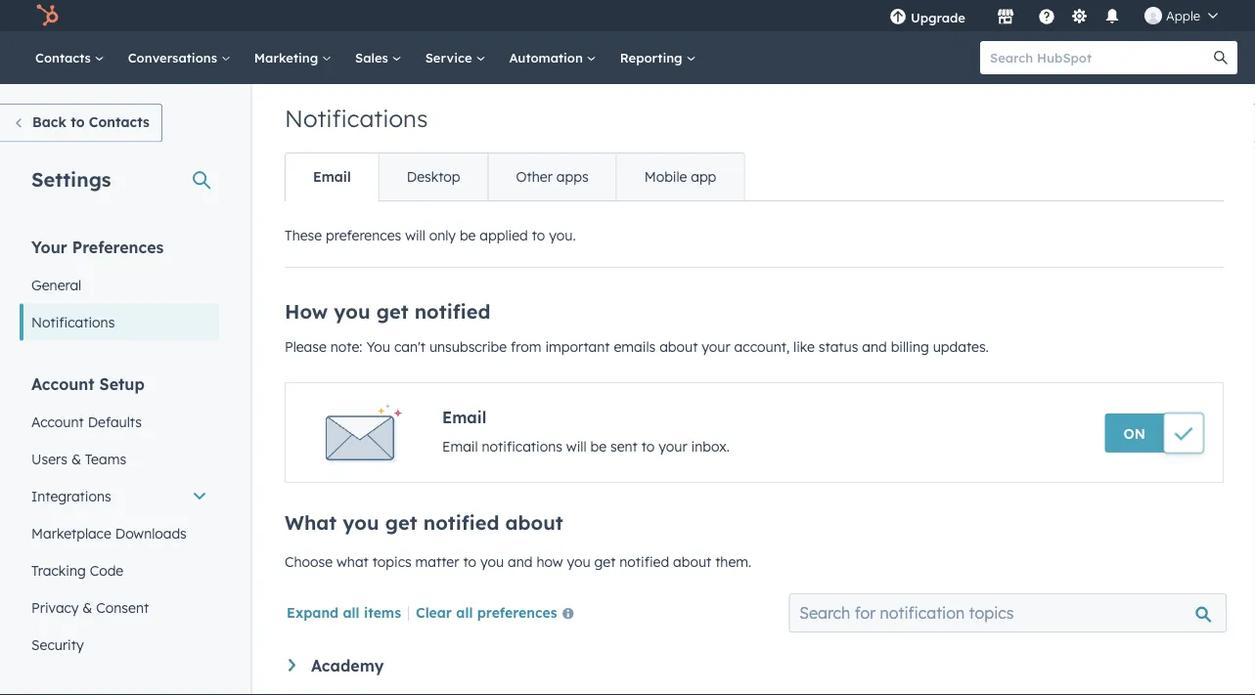 Task type: describe. For each thing, give the bounding box(es) containing it.
users & teams
[[31, 451, 126, 468]]

notified for how you get notified
[[424, 511, 500, 535]]

marketplace downloads
[[31, 525, 187, 542]]

choose what topics matter to you and how you get notified about them.
[[285, 554, 752, 571]]

sent
[[611, 439, 638, 456]]

email button
[[286, 154, 379, 201]]

2 vertical spatial about
[[674, 554, 712, 571]]

items
[[364, 604, 401, 621]]

how
[[285, 300, 328, 324]]

1 vertical spatial and
[[508, 554, 533, 571]]

expand all items button
[[287, 604, 401, 621]]

automation link
[[498, 31, 609, 84]]

academy button
[[289, 657, 1221, 676]]

privacy
[[31, 600, 79, 617]]

emails
[[614, 339, 656, 356]]

apps
[[557, 168, 589, 185]]

only
[[429, 227, 456, 244]]

how you get notified
[[285, 300, 491, 324]]

to left you.
[[532, 227, 546, 244]]

search image
[[1215, 51, 1228, 65]]

clear all preferences button
[[416, 603, 582, 626]]

you.
[[549, 227, 576, 244]]

navigation containing email
[[285, 153, 745, 202]]

2 vertical spatial notified
[[620, 554, 670, 571]]

0 vertical spatial and
[[863, 339, 888, 356]]

other apps button
[[488, 154, 616, 201]]

notifications inside "your preferences" element
[[31, 314, 115, 331]]

expand
[[287, 604, 339, 621]]

notified for notifications
[[415, 300, 491, 324]]

email notifications will be sent to your inbox.
[[442, 439, 730, 456]]

automation
[[509, 49, 587, 66]]

desktop
[[407, 168, 461, 185]]

service link
[[414, 31, 498, 84]]

to right sent
[[642, 439, 655, 456]]

account defaults link
[[20, 404, 219, 441]]

back
[[32, 114, 66, 131]]

help button
[[1031, 0, 1064, 31]]

what
[[285, 511, 337, 535]]

preferences
[[72, 237, 164, 257]]

privacy & consent link
[[20, 590, 219, 627]]

clear
[[416, 604, 452, 621]]

tracking code link
[[20, 553, 219, 590]]

settings image
[[1071, 8, 1089, 26]]

to right matter
[[463, 554, 477, 571]]

other
[[516, 168, 553, 185]]

hubspot image
[[35, 4, 59, 27]]

Search HubSpot search field
[[981, 41, 1221, 74]]

Search for notification topics search field
[[789, 594, 1228, 633]]

menu containing apple
[[876, 0, 1232, 31]]

account setup element
[[20, 373, 219, 664]]

mobile app button
[[616, 154, 744, 201]]

mobile app
[[645, 168, 717, 185]]

users & teams link
[[20, 441, 219, 478]]

1 vertical spatial about
[[506, 511, 564, 535]]

contacts link
[[23, 31, 116, 84]]

1 vertical spatial contacts
[[89, 114, 150, 131]]

please
[[285, 339, 327, 356]]

you up note:
[[334, 300, 371, 324]]

please note: you can't unsubscribe from important emails about your account, like status and billing updates.
[[285, 339, 989, 356]]

get for notifications
[[377, 300, 409, 324]]

security link
[[20, 627, 219, 664]]

1 horizontal spatial notifications
[[285, 104, 428, 133]]

apple
[[1167, 7, 1201, 23]]

search button
[[1205, 41, 1238, 74]]

what
[[337, 554, 369, 571]]

will for be
[[567, 439, 587, 456]]

what you get notified about
[[285, 511, 564, 535]]

app
[[691, 168, 717, 185]]

you
[[367, 339, 391, 356]]

0 vertical spatial your
[[702, 339, 731, 356]]

hubspot link
[[23, 4, 73, 27]]

conversations
[[128, 49, 221, 66]]

teams
[[85, 451, 126, 468]]

upgrade image
[[890, 9, 907, 26]]

other apps
[[516, 168, 589, 185]]

applied
[[480, 227, 528, 244]]

desktop button
[[379, 154, 488, 201]]

0 vertical spatial about
[[660, 339, 698, 356]]



Task type: locate. For each thing, give the bounding box(es) containing it.
2 all from the left
[[456, 604, 473, 621]]

academy
[[311, 657, 384, 676]]

about left them.
[[674, 554, 712, 571]]

from
[[511, 339, 542, 356]]

about right emails
[[660, 339, 698, 356]]

all
[[343, 604, 360, 621], [456, 604, 473, 621]]

your preferences element
[[20, 236, 219, 341]]

downloads
[[115, 525, 187, 542]]

1 all from the left
[[343, 604, 360, 621]]

you
[[334, 300, 371, 324], [343, 511, 379, 535], [481, 554, 504, 571], [567, 554, 591, 571]]

your preferences
[[31, 237, 164, 257]]

be left sent
[[591, 439, 607, 456]]

will for only
[[405, 227, 426, 244]]

0 vertical spatial notified
[[415, 300, 491, 324]]

notified
[[415, 300, 491, 324], [424, 511, 500, 535], [620, 554, 670, 571]]

will
[[405, 227, 426, 244], [567, 439, 587, 456]]

marketing link
[[243, 31, 344, 84]]

tracking code
[[31, 562, 124, 579]]

you up clear all preferences
[[481, 554, 504, 571]]

navigation
[[285, 153, 745, 202]]

& inside users & teams link
[[71, 451, 81, 468]]

account
[[31, 374, 95, 394], [31, 414, 84, 431]]

on
[[1124, 425, 1146, 442]]

0 horizontal spatial will
[[405, 227, 426, 244]]

expand all items
[[287, 604, 401, 621]]

1 vertical spatial will
[[567, 439, 587, 456]]

& right users
[[71, 451, 81, 468]]

email up these
[[313, 168, 351, 185]]

0 vertical spatial notifications
[[285, 104, 428, 133]]

1 vertical spatial account
[[31, 414, 84, 431]]

account for account defaults
[[31, 414, 84, 431]]

get for how you get notified
[[385, 511, 418, 535]]

notifications down general
[[31, 314, 115, 331]]

conversations link
[[116, 31, 243, 84]]

them.
[[716, 554, 752, 571]]

bob builder image
[[1145, 7, 1163, 24]]

choose
[[285, 554, 333, 571]]

your left account,
[[702, 339, 731, 356]]

1 vertical spatial notifications
[[31, 314, 115, 331]]

& inside privacy & consent link
[[83, 600, 92, 617]]

notified left them.
[[620, 554, 670, 571]]

reporting
[[620, 49, 687, 66]]

2 vertical spatial email
[[442, 439, 478, 456]]

1 horizontal spatial be
[[591, 439, 607, 456]]

0 vertical spatial be
[[460, 227, 476, 244]]

0 vertical spatial will
[[405, 227, 426, 244]]

preferences down choose what topics matter to you and how you get notified about them.
[[477, 604, 558, 621]]

clear all preferences
[[416, 604, 558, 621]]

account for account setup
[[31, 374, 95, 394]]

like
[[794, 339, 815, 356]]

integrations button
[[20, 478, 219, 515]]

0 horizontal spatial and
[[508, 554, 533, 571]]

all right the clear
[[456, 604, 473, 621]]

&
[[71, 451, 81, 468], [83, 600, 92, 617]]

email left notifications
[[442, 439, 478, 456]]

sales
[[355, 49, 392, 66]]

these
[[285, 227, 322, 244]]

your
[[31, 237, 67, 257]]

all left items
[[343, 604, 360, 621]]

settings
[[31, 167, 111, 191]]

sales link
[[344, 31, 414, 84]]

all for expand
[[343, 604, 360, 621]]

reporting link
[[609, 31, 708, 84]]

1 horizontal spatial preferences
[[477, 604, 558, 621]]

service
[[425, 49, 476, 66]]

these preferences will only be applied to you.
[[285, 227, 576, 244]]

1 vertical spatial notified
[[424, 511, 500, 535]]

0 vertical spatial email
[[313, 168, 351, 185]]

status
[[819, 339, 859, 356]]

marketplace downloads link
[[20, 515, 219, 553]]

notifications
[[482, 439, 563, 456]]

to right back at the left of page
[[71, 114, 85, 131]]

contacts down hubspot link
[[35, 49, 95, 66]]

and left billing
[[863, 339, 888, 356]]

marketplaces button
[[986, 0, 1027, 31]]

to
[[71, 114, 85, 131], [532, 227, 546, 244], [642, 439, 655, 456], [463, 554, 477, 571]]

code
[[90, 562, 124, 579]]

security
[[31, 637, 84, 654]]

0 horizontal spatial be
[[460, 227, 476, 244]]

updates.
[[934, 339, 989, 356]]

apple button
[[1134, 0, 1230, 31]]

unsubscribe
[[430, 339, 507, 356]]

preferences
[[326, 227, 402, 244], [477, 604, 558, 621]]

note:
[[331, 339, 363, 356]]

notified up matter
[[424, 511, 500, 535]]

setup
[[99, 374, 145, 394]]

0 horizontal spatial &
[[71, 451, 81, 468]]

can't
[[394, 339, 426, 356]]

1 horizontal spatial will
[[567, 439, 587, 456]]

& for privacy
[[83, 600, 92, 617]]

1 vertical spatial get
[[385, 511, 418, 535]]

1 vertical spatial &
[[83, 600, 92, 617]]

2 account from the top
[[31, 414, 84, 431]]

and
[[863, 339, 888, 356], [508, 554, 533, 571]]

preferences inside button
[[477, 604, 558, 621]]

users
[[31, 451, 68, 468]]

topics
[[373, 554, 412, 571]]

0 vertical spatial account
[[31, 374, 95, 394]]

account up users
[[31, 414, 84, 431]]

get up topics
[[385, 511, 418, 535]]

notifications
[[285, 104, 428, 133], [31, 314, 115, 331]]

1 horizontal spatial all
[[456, 604, 473, 621]]

back to contacts link
[[0, 104, 162, 142]]

notified up unsubscribe
[[415, 300, 491, 324]]

2 vertical spatial get
[[595, 554, 616, 571]]

to inside back to contacts link
[[71, 114, 85, 131]]

0 horizontal spatial preferences
[[326, 227, 402, 244]]

how
[[537, 554, 563, 571]]

marketing
[[254, 49, 322, 66]]

0 vertical spatial get
[[377, 300, 409, 324]]

get up you
[[377, 300, 409, 324]]

1 horizontal spatial your
[[702, 339, 731, 356]]

notifications link
[[20, 304, 219, 341]]

consent
[[96, 600, 149, 617]]

you up what
[[343, 511, 379, 535]]

marketplace
[[31, 525, 111, 542]]

about up the how
[[506, 511, 564, 535]]

notifications down "sales"
[[285, 104, 428, 133]]

0 vertical spatial contacts
[[35, 49, 95, 66]]

will left the only
[[405, 227, 426, 244]]

caret image
[[289, 660, 296, 672]]

your
[[702, 339, 731, 356], [659, 439, 688, 456]]

1 vertical spatial be
[[591, 439, 607, 456]]

back to contacts
[[32, 114, 150, 131]]

account setup
[[31, 374, 145, 394]]

all inside button
[[456, 604, 473, 621]]

tracking
[[31, 562, 86, 579]]

0 vertical spatial &
[[71, 451, 81, 468]]

marketplaces image
[[997, 9, 1015, 26]]

notifications button
[[1096, 0, 1130, 31]]

email inside 'button'
[[313, 168, 351, 185]]

settings link
[[1068, 5, 1092, 26]]

billing
[[891, 339, 930, 356]]

general
[[31, 277, 81, 294]]

will left sent
[[567, 439, 587, 456]]

0 horizontal spatial all
[[343, 604, 360, 621]]

contacts right back at the left of page
[[89, 114, 150, 131]]

1 horizontal spatial &
[[83, 600, 92, 617]]

& for users
[[71, 451, 81, 468]]

account,
[[735, 339, 790, 356]]

inbox.
[[692, 439, 730, 456]]

get right the how
[[595, 554, 616, 571]]

0 vertical spatial preferences
[[326, 227, 402, 244]]

important
[[546, 339, 610, 356]]

1 horizontal spatial and
[[863, 339, 888, 356]]

you right the how
[[567, 554, 591, 571]]

your left inbox.
[[659, 439, 688, 456]]

matter
[[416, 554, 460, 571]]

all for clear
[[456, 604, 473, 621]]

menu item
[[980, 0, 984, 31]]

preferences right these
[[326, 227, 402, 244]]

mobile
[[645, 168, 687, 185]]

get
[[377, 300, 409, 324], [385, 511, 418, 535], [595, 554, 616, 571]]

be right the only
[[460, 227, 476, 244]]

help image
[[1039, 9, 1056, 26]]

menu
[[876, 0, 1232, 31]]

1 vertical spatial preferences
[[477, 604, 558, 621]]

email up notifications
[[442, 408, 487, 428]]

upgrade
[[911, 9, 966, 25]]

account defaults
[[31, 414, 142, 431]]

privacy & consent
[[31, 600, 149, 617]]

general link
[[20, 267, 219, 304]]

be
[[460, 227, 476, 244], [591, 439, 607, 456]]

1 vertical spatial email
[[442, 408, 487, 428]]

notifications image
[[1104, 9, 1122, 26]]

& right privacy
[[83, 600, 92, 617]]

1 vertical spatial your
[[659, 439, 688, 456]]

0 horizontal spatial your
[[659, 439, 688, 456]]

account up the "account defaults"
[[31, 374, 95, 394]]

0 horizontal spatial notifications
[[31, 314, 115, 331]]

1 account from the top
[[31, 374, 95, 394]]

about
[[660, 339, 698, 356], [506, 511, 564, 535], [674, 554, 712, 571]]

and left the how
[[508, 554, 533, 571]]



Task type: vqa. For each thing, say whether or not it's contained in the screenshot.
the get
yes



